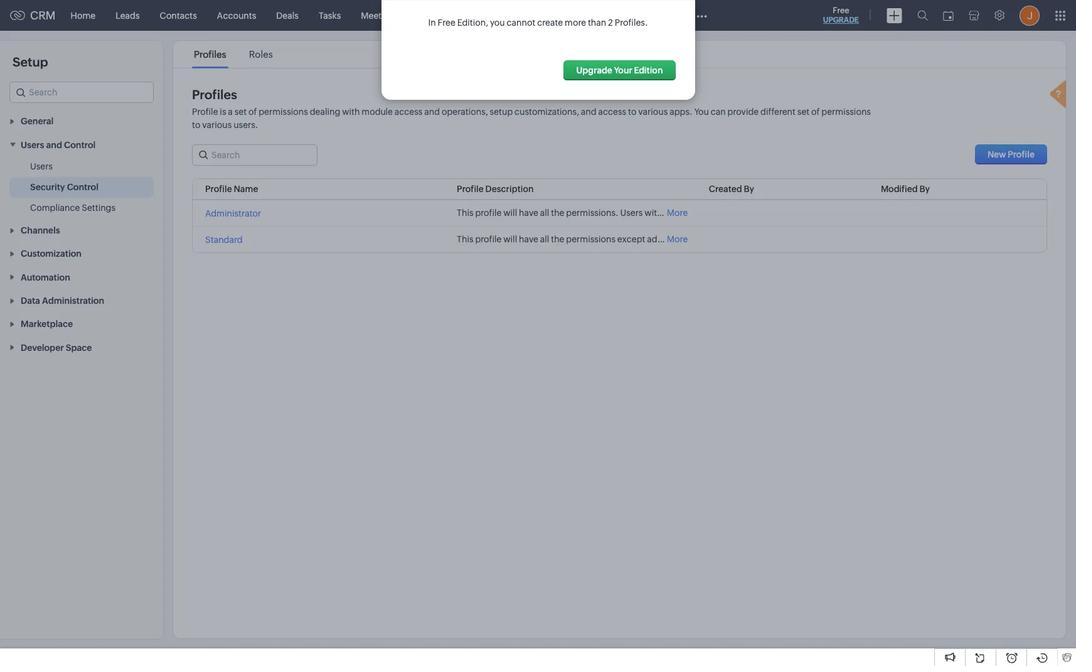 Task type: vqa. For each thing, say whether or not it's contained in the screenshot.
Profile Name
yes



Task type: describe. For each thing, give the bounding box(es) containing it.
setup
[[490, 107, 513, 117]]

users link
[[30, 160, 53, 172]]

setup
[[13, 55, 48, 69]]

crm
[[30, 9, 56, 22]]

settings
[[82, 203, 116, 213]]

documents link
[[568, 0, 636, 30]]

security
[[30, 182, 65, 192]]

tasks
[[319, 10, 341, 20]]

created
[[709, 184, 742, 194]]

customizations,
[[515, 107, 579, 117]]

2 set from the left
[[798, 107, 810, 117]]

2
[[608, 18, 613, 28]]

1 vertical spatial profiles
[[192, 87, 237, 102]]

administrator link
[[205, 208, 261, 218]]

this profile will have all the permissions except administrative privileges.
[[457, 234, 750, 244]]

tasks link
[[309, 0, 351, 30]]

module
[[362, 107, 393, 117]]

documents
[[578, 10, 626, 20]]

new
[[988, 149, 1007, 159]]

except
[[618, 234, 646, 244]]

operations,
[[442, 107, 488, 117]]

edition
[[634, 65, 663, 75]]

control inside region
[[67, 182, 99, 192]]

leads
[[116, 10, 140, 20]]

profiles inside list
[[194, 49, 226, 60]]

accounts link
[[207, 0, 266, 30]]

Search text field
[[193, 145, 317, 165]]

1 vertical spatial free
[[438, 18, 456, 28]]

will
[[504, 234, 517, 244]]

different
[[761, 107, 796, 117]]

modified
[[881, 184, 918, 194]]

reports link
[[449, 0, 501, 30]]

home
[[71, 10, 96, 20]]

standard link
[[205, 235, 243, 245]]

calls
[[419, 10, 439, 20]]

2 access from the left
[[599, 107, 627, 117]]

meetings link
[[351, 0, 409, 30]]

administrative
[[647, 234, 706, 244]]

users.
[[234, 120, 258, 130]]

free inside the free upgrade
[[833, 6, 850, 15]]

more for administrator
[[667, 208, 688, 218]]

apps.
[[670, 107, 693, 117]]

privileges.
[[707, 234, 750, 244]]

profile for profile is a set of permissions dealing with module access and operations, setup customizations, and access to various apps. you can provide different set of permissions to various users.
[[192, 107, 218, 117]]

dealing
[[310, 107, 341, 117]]

crm link
[[10, 9, 56, 22]]

compliance settings link
[[30, 201, 116, 214]]

1 horizontal spatial upgrade
[[824, 16, 859, 24]]

deals link
[[266, 0, 309, 30]]

new profile button
[[976, 144, 1048, 164]]

modified by
[[881, 184, 931, 194]]

security control
[[30, 182, 99, 192]]

and inside users and control dropdown button
[[46, 140, 62, 150]]

cannot
[[507, 18, 536, 28]]

users for users and control
[[21, 140, 44, 150]]

roles
[[249, 49, 273, 60]]

0 horizontal spatial permissions
[[259, 107, 308, 117]]

1 vertical spatial various
[[202, 120, 232, 130]]

help image
[[1048, 78, 1073, 113]]

edition,
[[457, 18, 488, 28]]

profile inside button
[[1008, 149, 1035, 159]]

contacts link
[[150, 0, 207, 30]]

provide
[[728, 107, 759, 117]]

meetings
[[361, 10, 399, 20]]

1 horizontal spatial and
[[425, 107, 440, 117]]

create
[[538, 18, 563, 28]]

contacts
[[160, 10, 197, 20]]

a
[[228, 107, 233, 117]]

list containing profiles
[[183, 41, 284, 68]]

you
[[695, 107, 709, 117]]

2 horizontal spatial permissions
[[822, 107, 871, 117]]

in
[[428, 18, 436, 28]]

profile for profile name
[[205, 184, 232, 194]]



Task type: locate. For each thing, give the bounding box(es) containing it.
0 vertical spatial free
[[833, 6, 850, 15]]

this
[[457, 234, 474, 244]]

users inside region
[[30, 161, 53, 171]]

1 horizontal spatial permissions
[[566, 234, 616, 244]]

1 more from the top
[[667, 208, 688, 218]]

more right except
[[667, 234, 688, 244]]

is
[[220, 107, 226, 117]]

profile right new
[[1008, 149, 1035, 159]]

0 horizontal spatial various
[[202, 120, 232, 130]]

of up users.
[[249, 107, 257, 117]]

and up 'users' link
[[46, 140, 62, 150]]

calls link
[[409, 0, 449, 30]]

accounts
[[217, 10, 256, 20]]

campaigns
[[511, 10, 558, 20]]

profile description
[[457, 184, 534, 194]]

deals
[[276, 10, 299, 20]]

new profile
[[988, 149, 1035, 159]]

profile is a set of permissions dealing with module access and operations, setup customizations, and access to various apps. you can provide different set of permissions to various users.
[[192, 107, 871, 130]]

compliance settings
[[30, 203, 116, 213]]

projects
[[646, 10, 679, 20]]

profile left name in the left top of the page
[[205, 184, 232, 194]]

list
[[183, 41, 284, 68]]

profile
[[475, 234, 502, 244]]

profiles down accounts link
[[194, 49, 226, 60]]

1 vertical spatial control
[[67, 182, 99, 192]]

1 access from the left
[[395, 107, 423, 117]]

profiles
[[194, 49, 226, 60], [192, 87, 237, 102]]

1 by from the left
[[744, 184, 755, 194]]

control up 'users and control' region
[[64, 140, 96, 150]]

description
[[486, 184, 534, 194]]

and right the customizations,
[[581, 107, 597, 117]]

set
[[235, 107, 247, 117], [798, 107, 810, 117]]

than
[[588, 18, 607, 28]]

of right different on the right top
[[812, 107, 820, 117]]

to left users.
[[192, 120, 201, 130]]

more up administrative
[[667, 208, 688, 218]]

0 vertical spatial various
[[639, 107, 668, 117]]

2 by from the left
[[920, 184, 931, 194]]

users and control
[[21, 140, 96, 150]]

control
[[64, 140, 96, 150], [67, 182, 99, 192]]

2 more from the top
[[667, 234, 688, 244]]

users
[[21, 140, 44, 150], [30, 161, 53, 171]]

you
[[490, 18, 505, 28]]

0 vertical spatial to
[[628, 107, 637, 117]]

your
[[614, 65, 633, 75]]

various down is
[[202, 120, 232, 130]]

to
[[628, 107, 637, 117], [192, 120, 201, 130]]

more
[[667, 208, 688, 218], [667, 234, 688, 244]]

profile for profile description
[[457, 184, 484, 194]]

users and control region
[[0, 156, 163, 218]]

control up compliance settings
[[67, 182, 99, 192]]

1 horizontal spatial free
[[833, 6, 850, 15]]

0 horizontal spatial set
[[235, 107, 247, 117]]

projects link
[[636, 0, 689, 30]]

control inside dropdown button
[[64, 140, 96, 150]]

profile name
[[205, 184, 258, 194]]

0 vertical spatial profiles
[[194, 49, 226, 60]]

all
[[540, 234, 550, 244]]

upgrade your edition
[[577, 65, 663, 75]]

upgrade
[[824, 16, 859, 24], [577, 65, 613, 75]]

upgrade inside upgrade your edition button
[[577, 65, 613, 75]]

by for created by
[[744, 184, 755, 194]]

to down your
[[628, 107, 637, 117]]

can
[[711, 107, 726, 117]]

1 horizontal spatial various
[[639, 107, 668, 117]]

1 vertical spatial to
[[192, 120, 201, 130]]

1 set from the left
[[235, 107, 247, 117]]

1 vertical spatial users
[[30, 161, 53, 171]]

in free edition, you cannot create more than 2 profiles.
[[428, 18, 648, 28]]

by right modified
[[920, 184, 931, 194]]

set right a
[[235, 107, 247, 117]]

profile left is
[[192, 107, 218, 117]]

home link
[[61, 0, 106, 30]]

0 horizontal spatial to
[[192, 120, 201, 130]]

campaigns link
[[501, 0, 568, 30]]

1 horizontal spatial by
[[920, 184, 931, 194]]

access right module
[[395, 107, 423, 117]]

free upgrade
[[824, 6, 859, 24]]

have
[[519, 234, 539, 244]]

users for users
[[30, 161, 53, 171]]

access down upgrade your edition
[[599, 107, 627, 117]]

0 horizontal spatial upgrade
[[577, 65, 613, 75]]

and left operations,
[[425, 107, 440, 117]]

standard
[[205, 235, 243, 245]]

more for standard
[[667, 234, 688, 244]]

by
[[744, 184, 755, 194], [920, 184, 931, 194]]

0 vertical spatial users
[[21, 140, 44, 150]]

by for modified by
[[920, 184, 931, 194]]

various left apps. at top
[[639, 107, 668, 117]]

name
[[234, 184, 258, 194]]

profile left description on the left top of the page
[[457, 184, 484, 194]]

profile
[[192, 107, 218, 117], [1008, 149, 1035, 159], [205, 184, 232, 194], [457, 184, 484, 194]]

with
[[342, 107, 360, 117]]

various
[[639, 107, 668, 117], [202, 120, 232, 130]]

2 horizontal spatial and
[[581, 107, 597, 117]]

2 of from the left
[[812, 107, 820, 117]]

0 vertical spatial control
[[64, 140, 96, 150]]

1 vertical spatial more
[[667, 234, 688, 244]]

0 horizontal spatial and
[[46, 140, 62, 150]]

users up 'users' link
[[21, 140, 44, 150]]

profiles link
[[192, 49, 228, 60]]

profiles up is
[[192, 87, 237, 102]]

of
[[249, 107, 257, 117], [812, 107, 820, 117]]

free
[[833, 6, 850, 15], [438, 18, 456, 28]]

more
[[565, 18, 586, 28]]

1 horizontal spatial access
[[599, 107, 627, 117]]

leads link
[[106, 0, 150, 30]]

1 of from the left
[[249, 107, 257, 117]]

compliance
[[30, 203, 80, 213]]

administrator
[[205, 208, 261, 218]]

roles link
[[247, 49, 275, 60]]

0 vertical spatial upgrade
[[824, 16, 859, 24]]

1 horizontal spatial set
[[798, 107, 810, 117]]

0 horizontal spatial access
[[395, 107, 423, 117]]

and
[[425, 107, 440, 117], [581, 107, 597, 117], [46, 140, 62, 150]]

security control link
[[30, 181, 99, 193]]

users inside dropdown button
[[21, 140, 44, 150]]

the
[[551, 234, 565, 244]]

0 vertical spatial more
[[667, 208, 688, 218]]

0 horizontal spatial of
[[249, 107, 257, 117]]

permissions
[[259, 107, 308, 117], [822, 107, 871, 117], [566, 234, 616, 244]]

by right created
[[744, 184, 755, 194]]

created by
[[709, 184, 755, 194]]

1 horizontal spatial of
[[812, 107, 820, 117]]

users up security
[[30, 161, 53, 171]]

users and control button
[[0, 133, 163, 156]]

profile inside profile is a set of permissions dealing with module access and operations, setup customizations, and access to various apps. you can provide different set of permissions to various users.
[[192, 107, 218, 117]]

1 vertical spatial upgrade
[[577, 65, 613, 75]]

upgrade your edition button
[[564, 60, 676, 80]]

0 horizontal spatial free
[[438, 18, 456, 28]]

reports
[[459, 10, 491, 20]]

set right different on the right top
[[798, 107, 810, 117]]

0 horizontal spatial by
[[744, 184, 755, 194]]

1 horizontal spatial to
[[628, 107, 637, 117]]

profiles.
[[615, 18, 648, 28]]



